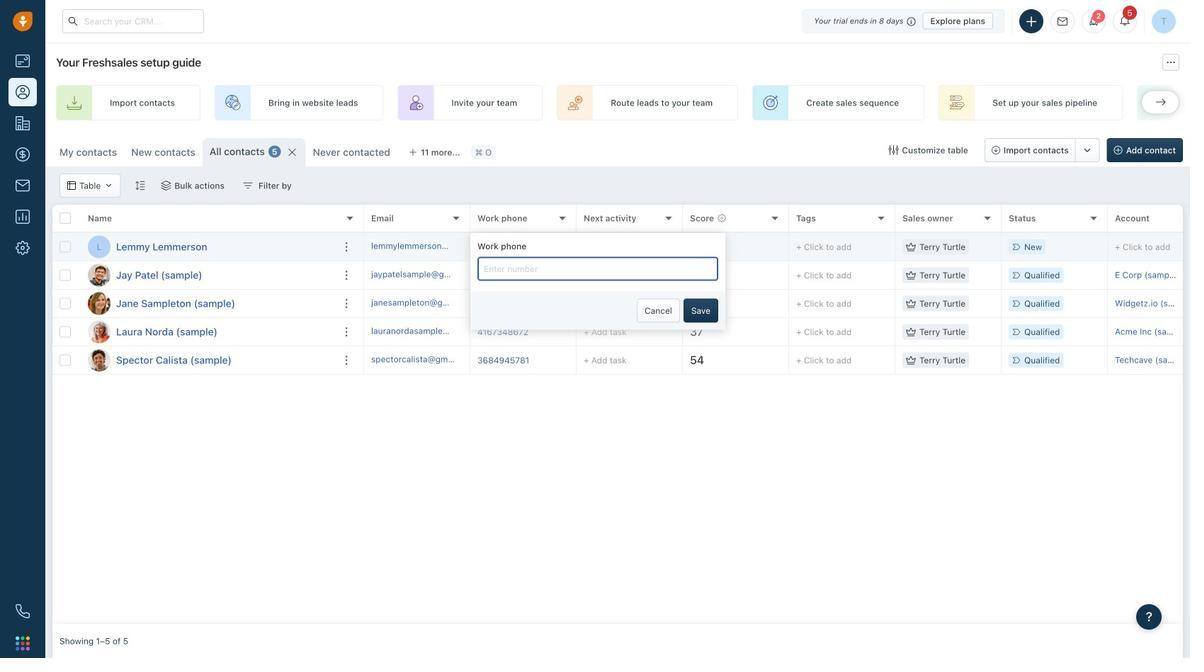 Task type: vqa. For each thing, say whether or not it's contained in the screenshot.
row
yes



Task type: describe. For each thing, give the bounding box(es) containing it.
2 row group from the left
[[364, 233, 1191, 375]]

1 j image from the top
[[88, 264, 111, 287]]

Enter number text field
[[478, 257, 719, 281]]

1 row group from the left
[[52, 233, 364, 375]]

s image
[[88, 349, 111, 372]]

style_myh0__igzzd8unmi image
[[135, 181, 145, 191]]

send email image
[[1058, 17, 1068, 26]]

l image
[[88, 321, 111, 343]]

phone image
[[16, 605, 30, 619]]

phone element
[[9, 598, 37, 626]]



Task type: locate. For each thing, give the bounding box(es) containing it.
2 j image from the top
[[88, 292, 111, 315]]

group
[[985, 138, 1101, 162]]

Search your CRM... text field
[[62, 9, 204, 33]]

row group
[[52, 233, 364, 375], [364, 233, 1191, 375]]

grid
[[52, 205, 1191, 635]]

column header
[[81, 205, 364, 233]]

container_wx8msf4aqz5i3rn1 image
[[104, 181, 113, 190], [907, 270, 917, 280], [907, 299, 917, 309], [907, 327, 917, 337], [907, 356, 917, 365]]

1 vertical spatial j image
[[88, 292, 111, 315]]

j image
[[88, 264, 111, 287], [88, 292, 111, 315]]

press space to select this row. row
[[52, 233, 364, 262], [364, 233, 1191, 262], [52, 262, 364, 290], [364, 262, 1191, 290], [52, 290, 364, 318], [364, 290, 1191, 318], [52, 318, 364, 347], [364, 318, 1191, 347], [52, 347, 364, 375], [364, 347, 1191, 375]]

freshworks switcher image
[[16, 637, 30, 651]]

row
[[52, 205, 364, 233]]

container_wx8msf4aqz5i3rn1 image
[[889, 145, 899, 155], [161, 181, 171, 191], [243, 181, 253, 191], [67, 181, 76, 190], [907, 242, 917, 252]]

0 vertical spatial j image
[[88, 264, 111, 287]]



